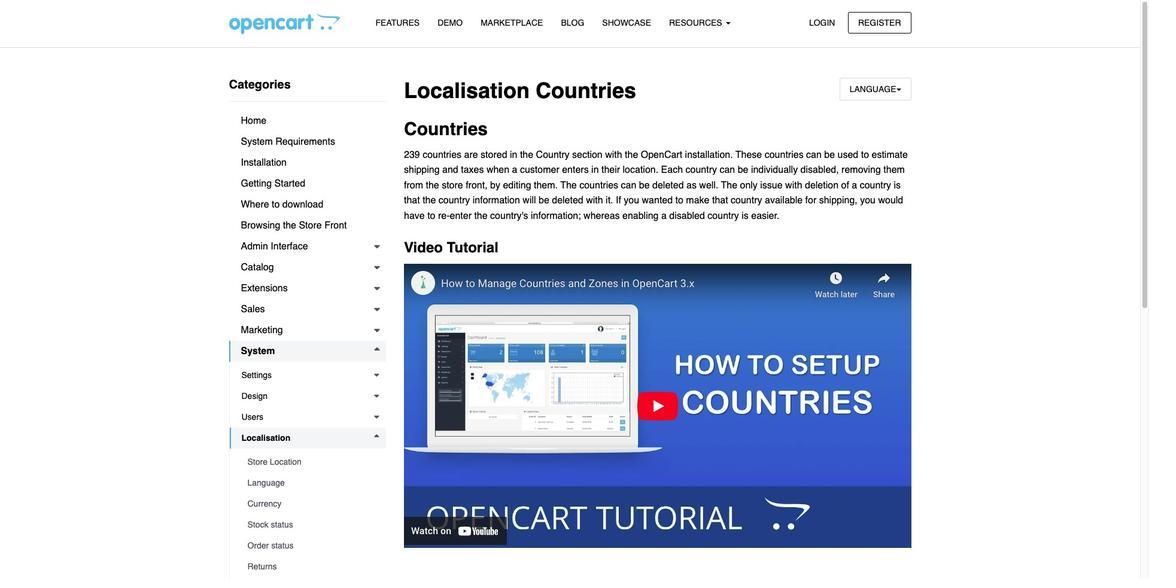 Task type: locate. For each thing, give the bounding box(es) containing it.
to right where at left top
[[272, 199, 280, 210]]

settings link
[[230, 365, 386, 386]]

the up have
[[423, 195, 436, 206]]

store
[[299, 220, 322, 231], [248, 457, 268, 467]]

a
[[512, 165, 518, 176], [852, 180, 858, 191], [662, 211, 667, 222]]

register
[[859, 18, 901, 27]]

categories
[[229, 78, 291, 92]]

status up order status
[[271, 520, 293, 530]]

0 vertical spatial a
[[512, 165, 518, 176]]

1 horizontal spatial is
[[894, 180, 901, 191]]

countries up individually
[[765, 149, 804, 160]]

installation.
[[685, 149, 733, 160]]

1 vertical spatial can
[[720, 165, 735, 176]]

you
[[624, 195, 640, 206], [860, 195, 876, 206]]

0 vertical spatial can
[[807, 149, 822, 160]]

0 horizontal spatial a
[[512, 165, 518, 176]]

239 countries are stored in the country section with the opencart installation. these countries can be used to estimate shipping and taxes when a customer enters in their location. each country can be individually disabled, removing them from the store front, by editing them. the countries can be deleted as well. the only issue with deletion of a country is that the country information will be deleted with it. if you wanted to make that country available for shipping, you would have to re-enter the country's information; whereas enabling a disabled country is easier.
[[404, 149, 908, 222]]

in left their
[[592, 165, 599, 176]]

1 vertical spatial store
[[248, 457, 268, 467]]

that down from
[[404, 195, 420, 206]]

you left "would"
[[860, 195, 876, 206]]

2 vertical spatial with
[[586, 195, 603, 206]]

1 vertical spatial localisation
[[242, 433, 291, 443]]

with left it.
[[586, 195, 603, 206]]

countries
[[536, 78, 636, 103], [404, 119, 488, 140]]

to up disabled
[[676, 195, 684, 206]]

system for system requirements
[[241, 137, 273, 147]]

1 horizontal spatial can
[[720, 165, 735, 176]]

a up "editing"
[[512, 165, 518, 176]]

be down location.
[[639, 180, 650, 191]]

location.
[[623, 165, 659, 176]]

1 vertical spatial countries
[[404, 119, 488, 140]]

0 horizontal spatial countries
[[404, 119, 488, 140]]

extensions link
[[229, 278, 386, 299]]

country up well. at the top right of the page
[[686, 165, 717, 176]]

catalog
[[241, 262, 274, 273]]

home
[[241, 116, 267, 126]]

2 system from the top
[[241, 346, 275, 357]]

if
[[616, 195, 621, 206]]

0 vertical spatial in
[[510, 149, 518, 160]]

countries up and at the left top of the page
[[423, 149, 462, 160]]

features
[[376, 18, 420, 28]]

2 horizontal spatial a
[[852, 180, 858, 191]]

0 horizontal spatial is
[[742, 211, 749, 222]]

stock status link
[[236, 515, 386, 536]]

section
[[572, 149, 603, 160]]

getting started link
[[229, 174, 386, 195]]

wanted
[[642, 195, 673, 206]]

status for order status
[[271, 541, 294, 551]]

order
[[248, 541, 269, 551]]

2 the from the left
[[721, 180, 738, 191]]

1 horizontal spatial the
[[721, 180, 738, 191]]

sales
[[241, 304, 265, 315]]

available
[[765, 195, 803, 206]]

as
[[687, 180, 697, 191]]

installation
[[241, 157, 287, 168]]

1 you from the left
[[624, 195, 640, 206]]

2 horizontal spatial can
[[807, 149, 822, 160]]

2 you from the left
[[860, 195, 876, 206]]

2 vertical spatial a
[[662, 211, 667, 222]]

1 the from the left
[[561, 180, 577, 191]]

you right if
[[624, 195, 640, 206]]

0 horizontal spatial localisation
[[242, 433, 291, 443]]

the left only at the top right
[[721, 180, 738, 191]]

be down these
[[738, 165, 749, 176]]

blog link
[[552, 13, 594, 34]]

language for 'language' popup button
[[850, 84, 897, 94]]

language link
[[236, 473, 386, 494]]

individually
[[751, 165, 798, 176]]

enters
[[562, 165, 589, 176]]

it.
[[606, 195, 613, 206]]

0 horizontal spatial deleted
[[552, 195, 584, 206]]

extensions
[[241, 283, 288, 294]]

1 vertical spatial in
[[592, 165, 599, 176]]

localisation inside localisation link
[[242, 433, 291, 443]]

language inside popup button
[[850, 84, 897, 94]]

admin interface
[[241, 241, 308, 252]]

can
[[807, 149, 822, 160], [720, 165, 735, 176], [621, 180, 637, 191]]

1 horizontal spatial countries
[[536, 78, 636, 103]]

only
[[740, 180, 758, 191]]

1 vertical spatial status
[[271, 541, 294, 551]]

store location
[[248, 457, 302, 467]]

features link
[[367, 13, 429, 34]]

1 vertical spatial deleted
[[552, 195, 584, 206]]

system down marketing
[[241, 346, 275, 357]]

a down the wanted
[[662, 211, 667, 222]]

0 vertical spatial localisation
[[404, 78, 530, 103]]

returns
[[248, 562, 277, 572]]

are
[[464, 149, 478, 160]]

localisation for localisation countries
[[404, 78, 530, 103]]

the up interface
[[283, 220, 296, 231]]

when
[[487, 165, 510, 176]]

0 horizontal spatial that
[[404, 195, 420, 206]]

the down enters at the top
[[561, 180, 577, 191]]

store left location
[[248, 457, 268, 467]]

localisation countries
[[404, 78, 636, 103]]

returns link
[[236, 557, 386, 578]]

estimate
[[872, 149, 908, 160]]

1 vertical spatial a
[[852, 180, 858, 191]]

design link
[[230, 386, 386, 407]]

in
[[510, 149, 518, 160], [592, 165, 599, 176]]

can up disabled, at the right of the page
[[807, 149, 822, 160]]

1 horizontal spatial you
[[860, 195, 876, 206]]

0 horizontal spatial you
[[624, 195, 640, 206]]

0 vertical spatial language
[[850, 84, 897, 94]]

is down them
[[894, 180, 901, 191]]

easier.
[[752, 211, 780, 222]]

is left easier.
[[742, 211, 749, 222]]

2 horizontal spatial with
[[786, 180, 803, 191]]

1 vertical spatial is
[[742, 211, 749, 222]]

countries
[[423, 149, 462, 160], [765, 149, 804, 160], [580, 180, 619, 191]]

that down well. at the top right of the page
[[712, 195, 728, 206]]

0 vertical spatial system
[[241, 137, 273, 147]]

can up if
[[621, 180, 637, 191]]

of
[[842, 180, 850, 191]]

language for language link
[[248, 478, 285, 488]]

deleted down 'each'
[[653, 180, 684, 191]]

currency
[[248, 499, 282, 509]]

1 horizontal spatial in
[[592, 165, 599, 176]]

system
[[241, 137, 273, 147], [241, 346, 275, 357]]

1 vertical spatial language
[[248, 478, 285, 488]]

be right "will"
[[539, 195, 550, 206]]

sales link
[[229, 299, 386, 320]]

and
[[442, 165, 458, 176]]

a right of in the right of the page
[[852, 180, 858, 191]]

status for stock status
[[271, 520, 293, 530]]

installation link
[[229, 153, 386, 174]]

0 horizontal spatial countries
[[423, 149, 462, 160]]

in right stored
[[510, 149, 518, 160]]

0 horizontal spatial in
[[510, 149, 518, 160]]

system down home
[[241, 137, 273, 147]]

system requirements
[[241, 137, 335, 147]]

resources link
[[660, 13, 740, 34]]

stock status
[[248, 520, 293, 530]]

be
[[825, 149, 835, 160], [738, 165, 749, 176], [639, 180, 650, 191], [539, 195, 550, 206]]

the
[[520, 149, 534, 160], [625, 149, 638, 160], [426, 180, 439, 191], [423, 195, 436, 206], [474, 211, 488, 222], [283, 220, 296, 231]]

1 horizontal spatial language
[[850, 84, 897, 94]]

with
[[605, 149, 622, 160], [786, 180, 803, 191], [586, 195, 603, 206]]

would
[[879, 195, 904, 206]]

2 vertical spatial can
[[621, 180, 637, 191]]

country
[[536, 149, 570, 160]]

localisation link
[[230, 428, 386, 449]]

issue
[[761, 180, 783, 191]]

0 horizontal spatial language
[[248, 478, 285, 488]]

resources
[[669, 18, 725, 28]]

marketplace link
[[472, 13, 552, 34]]

blog
[[561, 18, 585, 28]]

0 horizontal spatial the
[[561, 180, 577, 191]]

design
[[242, 392, 268, 401]]

editing
[[503, 180, 531, 191]]

0 vertical spatial with
[[605, 149, 622, 160]]

getting started
[[241, 178, 305, 189]]

1 horizontal spatial localisation
[[404, 78, 530, 103]]

0 vertical spatial status
[[271, 520, 293, 530]]

is
[[894, 180, 901, 191], [742, 211, 749, 222]]

1 system from the top
[[241, 137, 273, 147]]

2 horizontal spatial countries
[[765, 149, 804, 160]]

1 horizontal spatial that
[[712, 195, 728, 206]]

users
[[242, 413, 263, 422]]

with up available
[[786, 180, 803, 191]]

store down where to download link
[[299, 220, 322, 231]]

0 horizontal spatial with
[[586, 195, 603, 206]]

localisation
[[404, 78, 530, 103], [242, 433, 291, 443]]

status inside 'link'
[[271, 541, 294, 551]]

countries up it.
[[580, 180, 619, 191]]

0 horizontal spatial store
[[248, 457, 268, 467]]

store location link
[[236, 452, 386, 473]]

can down installation.
[[720, 165, 735, 176]]

that
[[404, 195, 420, 206], [712, 195, 728, 206]]

with up their
[[605, 149, 622, 160]]

the up location.
[[625, 149, 638, 160]]

1 vertical spatial system
[[241, 346, 275, 357]]

0 vertical spatial store
[[299, 220, 322, 231]]

from
[[404, 180, 423, 191]]

0 vertical spatial deleted
[[653, 180, 684, 191]]

deleted up information;
[[552, 195, 584, 206]]

0 horizontal spatial can
[[621, 180, 637, 191]]

status down the stock status at the left
[[271, 541, 294, 551]]

front,
[[466, 180, 488, 191]]

system inside 'link'
[[241, 137, 273, 147]]

1 horizontal spatial store
[[299, 220, 322, 231]]



Task type: describe. For each thing, give the bounding box(es) containing it.
marketplace
[[481, 18, 543, 28]]

system for system
[[241, 346, 275, 357]]

country down only at the top right
[[731, 195, 763, 206]]

marketing link
[[229, 320, 386, 341]]

make
[[686, 195, 710, 206]]

download
[[283, 199, 324, 210]]

removing
[[842, 165, 881, 176]]

1 horizontal spatial with
[[605, 149, 622, 160]]

register link
[[848, 12, 912, 33]]

admin
[[241, 241, 268, 252]]

1 that from the left
[[404, 195, 420, 206]]

order status
[[248, 541, 294, 551]]

well.
[[700, 180, 719, 191]]

have
[[404, 211, 425, 222]]

home link
[[229, 111, 386, 132]]

them.
[[534, 180, 558, 191]]

country's
[[490, 211, 528, 222]]

front
[[325, 220, 347, 231]]

shipping
[[404, 165, 440, 176]]

video
[[404, 239, 443, 256]]

requirements
[[276, 137, 335, 147]]

system link
[[229, 341, 386, 362]]

localisation for localisation
[[242, 433, 291, 443]]

country down make
[[708, 211, 739, 222]]

video tutorial
[[404, 239, 499, 256]]

demo link
[[429, 13, 472, 34]]

for
[[806, 195, 817, 206]]

taxes
[[461, 165, 484, 176]]

to left re-
[[428, 211, 436, 222]]

the up 'customer'
[[520, 149, 534, 160]]

these
[[736, 149, 762, 160]]

used
[[838, 149, 859, 160]]

country down store
[[439, 195, 470, 206]]

system requirements link
[[229, 132, 386, 153]]

the right enter
[[474, 211, 488, 222]]

enabling
[[623, 211, 659, 222]]

their
[[602, 165, 620, 176]]

admin interface link
[[229, 237, 386, 257]]

browsing the store front
[[241, 220, 347, 231]]

demo
[[438, 18, 463, 28]]

location
[[270, 457, 302, 467]]

opencart
[[641, 149, 683, 160]]

enter
[[450, 211, 472, 222]]

login
[[809, 18, 836, 27]]

tutorial
[[447, 239, 499, 256]]

shipping,
[[819, 195, 858, 206]]

information;
[[531, 211, 581, 222]]

1 horizontal spatial countries
[[580, 180, 619, 191]]

currency link
[[236, 494, 386, 515]]

1 horizontal spatial a
[[662, 211, 667, 222]]

to up removing
[[861, 149, 869, 160]]

stock
[[248, 520, 269, 530]]

2 that from the left
[[712, 195, 728, 206]]

them
[[884, 165, 905, 176]]

whereas
[[584, 211, 620, 222]]

the down shipping
[[426, 180, 439, 191]]

will
[[523, 195, 536, 206]]

browsing the store front link
[[229, 216, 386, 237]]

0 vertical spatial countries
[[536, 78, 636, 103]]

country down removing
[[860, 180, 892, 191]]

settings
[[242, 371, 272, 380]]

store
[[442, 180, 463, 191]]

opencart - open source shopping cart solution image
[[229, 13, 340, 34]]

each
[[661, 165, 683, 176]]

order status link
[[236, 536, 386, 557]]

login link
[[799, 12, 846, 33]]

where to download
[[241, 199, 324, 210]]

re-
[[438, 211, 450, 222]]

users link
[[230, 407, 386, 428]]

started
[[275, 178, 305, 189]]

be up disabled, at the right of the page
[[825, 149, 835, 160]]

interface
[[271, 241, 308, 252]]

by
[[490, 180, 501, 191]]

239
[[404, 149, 420, 160]]

stored
[[481, 149, 507, 160]]

marketing
[[241, 325, 283, 336]]

customer
[[520, 165, 560, 176]]

1 horizontal spatial deleted
[[653, 180, 684, 191]]

browsing
[[241, 220, 280, 231]]

deletion
[[805, 180, 839, 191]]

0 vertical spatial is
[[894, 180, 901, 191]]

information
[[473, 195, 520, 206]]

1 vertical spatial with
[[786, 180, 803, 191]]

disabled,
[[801, 165, 839, 176]]

where to download link
[[229, 195, 386, 216]]

disabled
[[670, 211, 705, 222]]



Task type: vqa. For each thing, say whether or not it's contained in the screenshot.
Extensions
yes



